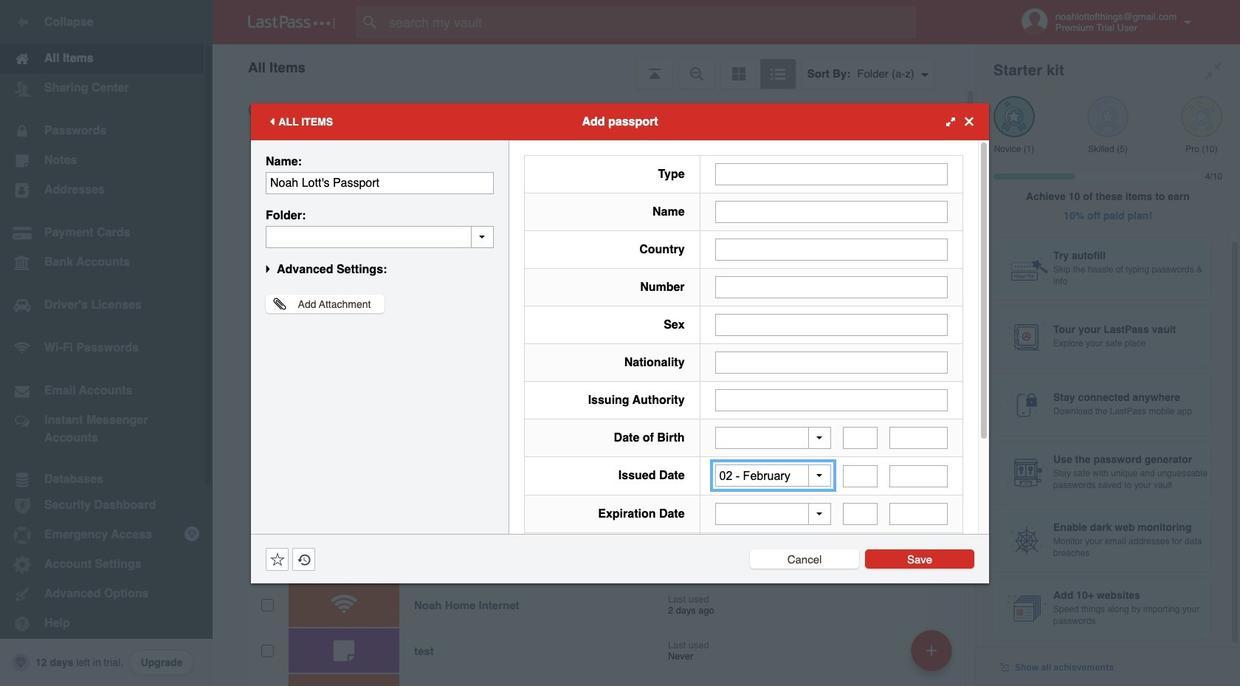 Task type: describe. For each thing, give the bounding box(es) containing it.
Search search field
[[356, 6, 946, 38]]



Task type: vqa. For each thing, say whether or not it's contained in the screenshot.
Caret Right Image
no



Task type: locate. For each thing, give the bounding box(es) containing it.
search my vault text field
[[356, 6, 946, 38]]

lastpass image
[[248, 16, 335, 29]]

dialog
[[251, 103, 990, 640]]

main navigation navigation
[[0, 0, 213, 686]]

None text field
[[266, 172, 494, 194], [715, 200, 948, 223], [715, 238, 948, 260], [715, 351, 948, 373], [715, 389, 948, 411], [890, 427, 948, 449], [843, 465, 878, 487], [890, 465, 948, 487], [890, 503, 948, 525], [266, 172, 494, 194], [715, 200, 948, 223], [715, 238, 948, 260], [715, 351, 948, 373], [715, 389, 948, 411], [890, 427, 948, 449], [843, 465, 878, 487], [890, 465, 948, 487], [890, 503, 948, 525]]

new item navigation
[[906, 625, 961, 686]]

new item image
[[927, 645, 937, 655]]

vault options navigation
[[213, 44, 976, 89]]

None text field
[[715, 163, 948, 185], [266, 226, 494, 248], [715, 276, 948, 298], [715, 313, 948, 336], [843, 427, 878, 449], [843, 503, 878, 525], [715, 163, 948, 185], [266, 226, 494, 248], [715, 276, 948, 298], [715, 313, 948, 336], [843, 427, 878, 449], [843, 503, 878, 525]]



